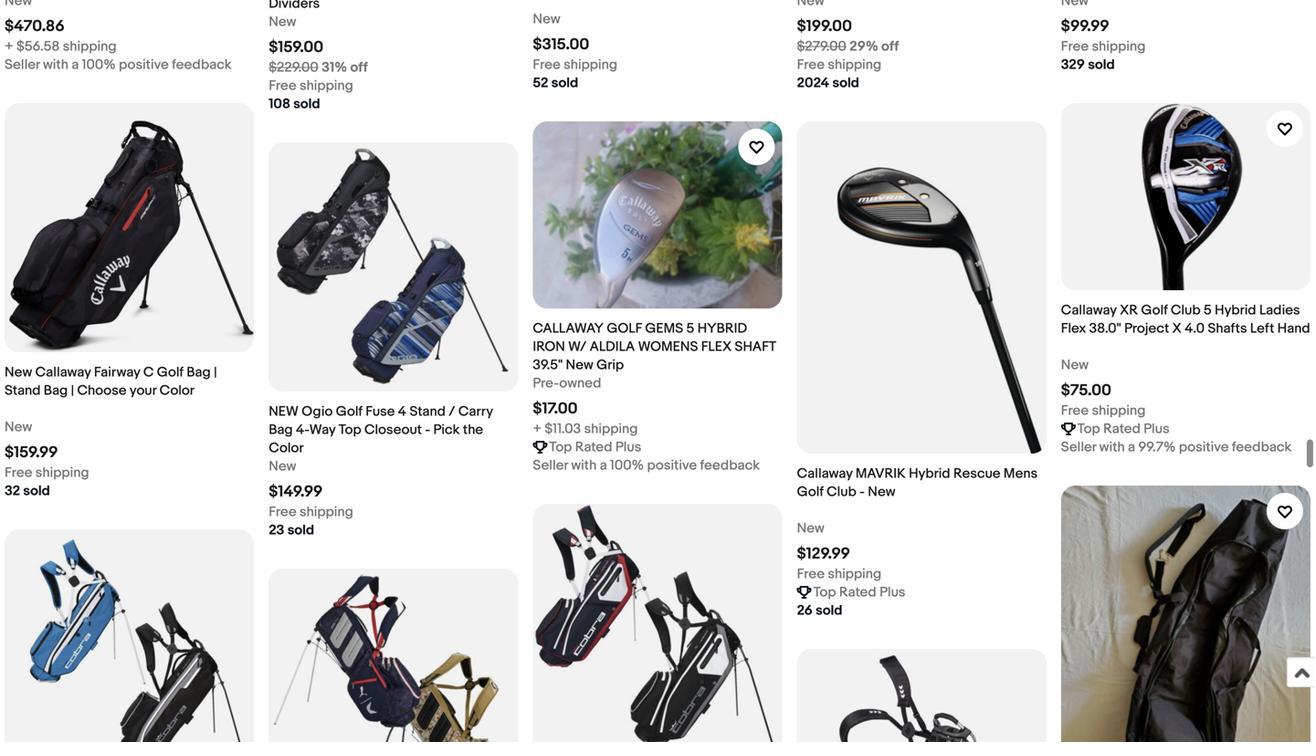 Task type: describe. For each thing, give the bounding box(es) containing it.
stand inside new ogio golf fuse 4 stand / carry bag 4-way top closeout - pick the color new $149.99 free shipping 23 sold
[[410, 404, 446, 421]]

new ogio golf fuse 4 stand / carry bag 4-way top closeout - pick the color new $149.99 free shipping 23 sold
[[269, 404, 493, 539]]

new $129.99 free shipping
[[797, 521, 882, 583]]

+ inside + $56.58 shipping seller with a 100% positive feedback
[[5, 38, 13, 55]]

$159.00
[[269, 38, 324, 57]]

hybrid inside callaway xr golf club 5 hybrid ladies flex 38.0" project x 4.0 shafts left hand
[[1216, 302, 1257, 319]]

choose
[[77, 383, 127, 400]]

$11.03
[[545, 421, 581, 438]]

shipping inside callaway golf gems 5 hybrid iron w/ aldila womens flex shaft 39.5"  new grip pre-owned $17.00 + $11.03 shipping
[[584, 421, 638, 438]]

top rated plus for $17.00
[[550, 439, 642, 456]]

golf inside new ogio golf fuse 4 stand / carry bag 4-way top closeout - pick the color new $149.99 free shipping 23 sold
[[336, 404, 363, 421]]

shipping inside new $75.00 free shipping
[[1093, 403, 1146, 419]]

w/
[[569, 339, 587, 355]]

color inside new callaway fairway c golf bag | stand bag  | choose your color
[[160, 383, 195, 400]]

new inside callaway golf gems 5 hybrid iron w/ aldila womens flex shaft 39.5"  new grip pre-owned $17.00 + $11.03 shipping
[[566, 357, 594, 374]]

free shipping text field for $149.99
[[269, 504, 354, 522]]

free shipping text field down $129.99
[[797, 566, 882, 584]]

shaft
[[735, 339, 776, 355]]

23
[[269, 523, 285, 539]]

free shipping text field for $75.00
[[1062, 402, 1146, 420]]

$129.99 text field
[[797, 545, 851, 565]]

new text field for $159.00
[[269, 13, 297, 31]]

- inside new ogio golf fuse 4 stand / carry bag 4-way top closeout - pick the color new $149.99 free shipping 23 sold
[[425, 422, 431, 439]]

callaway xr golf club 5 hybrid ladies flex 38.0" project x 4.0 shafts left hand
[[1062, 302, 1311, 337]]

pre-
[[533, 375, 560, 392]]

$159.99
[[5, 444, 58, 463]]

1 vertical spatial |
[[71, 383, 74, 400]]

hybrid inside callaway mavrik hybrid rescue mens golf club - new
[[909, 466, 951, 483]]

left
[[1251, 321, 1275, 337]]

shipping inside $279.00 29% off free shipping 2024 sold
[[828, 57, 882, 73]]

your
[[130, 383, 157, 400]]

free inside the free shipping 329 sold
[[1062, 38, 1090, 55]]

26
[[797, 603, 813, 620]]

xr
[[1120, 302, 1139, 319]]

shipping inside "new $159.00 $229.00 31% off free shipping 108 sold"
[[300, 78, 354, 94]]

$315.00 text field
[[533, 35, 590, 54]]

52
[[533, 75, 549, 91]]

project
[[1125, 321, 1170, 337]]

$279.00
[[797, 38, 847, 55]]

free shipping text field down $279.00
[[797, 56, 882, 74]]

$229.00
[[269, 59, 319, 76]]

with for $75.00
[[1100, 439, 1126, 456]]

new text field for $129.99
[[797, 520, 825, 538]]

$199.00
[[797, 17, 853, 36]]

seller with a 100% positive feedback
[[533, 458, 760, 474]]

108
[[269, 96, 291, 112]]

new $159.00 $229.00 31% off free shipping 108 sold
[[269, 14, 368, 112]]

$99.99
[[1062, 17, 1110, 36]]

pick
[[434, 422, 460, 439]]

a for $75.00
[[1129, 439, 1136, 456]]

fuse
[[366, 404, 395, 421]]

sold inside "new $159.00 $229.00 31% off free shipping 108 sold"
[[294, 96, 320, 112]]

gems
[[646, 321, 684, 337]]

feedback inside + $56.58 shipping seller with a 100% positive feedback
[[172, 57, 232, 73]]

new for $159.00
[[269, 14, 297, 30]]

flex
[[1062, 321, 1087, 337]]

4-
[[296, 422, 310, 439]]

free shipping text field for $159.99
[[5, 464, 89, 483]]

new $75.00 free shipping
[[1062, 357, 1146, 419]]

29%
[[850, 38, 879, 55]]

free inside new $159.99 free shipping 32 sold
[[5, 465, 32, 482]]

club inside callaway xr golf club 5 hybrid ladies flex 38.0" project x 4.0 shafts left hand
[[1172, 302, 1201, 319]]

bag for new ogio golf fuse 4 stand / carry bag 4-way top closeout - pick the color new $149.99 free shipping 23 sold
[[269, 422, 293, 439]]

seller with a 99.7% positive feedback
[[1062, 439, 1293, 456]]

iron
[[533, 339, 565, 355]]

golf
[[607, 321, 642, 337]]

hybrid
[[698, 321, 748, 337]]

$279.00 29% off free shipping 2024 sold
[[797, 38, 900, 91]]

ladies
[[1260, 302, 1301, 319]]

color inside new ogio golf fuse 4 stand / carry bag 4-way top closeout - pick the color new $149.99 free shipping 23 sold
[[269, 441, 304, 457]]

top for $129.99
[[814, 585, 837, 602]]

free shipping text field down $99.99
[[1062, 37, 1146, 56]]

ogio
[[302, 404, 333, 421]]

new
[[269, 404, 299, 421]]

$470.86 text field
[[5, 17, 65, 36]]

2024 sold text field
[[797, 74, 860, 92]]

flex
[[702, 339, 732, 355]]

seller inside + $56.58 shipping seller with a 100% positive feedback
[[5, 57, 40, 73]]

feedback for golf
[[700, 458, 760, 474]]

plus for $129.99
[[880, 585, 906, 602]]

x
[[1173, 321, 1182, 337]]

positive for $75.00
[[1180, 439, 1230, 456]]

shipping inside new $159.99 free shipping 32 sold
[[35, 465, 89, 482]]

$159.99 text field
[[5, 444, 58, 463]]

callaway mavrik hybrid rescue mens golf club - new
[[797, 466, 1038, 501]]

callaway for $129.99
[[797, 466, 853, 483]]

free inside new $75.00 free shipping
[[1062, 403, 1090, 419]]

womens
[[638, 339, 699, 355]]

mens
[[1004, 466, 1038, 483]]

closeout
[[365, 422, 422, 439]]

free inside "new $159.00 $229.00 31% off free shipping 108 sold"
[[269, 78, 297, 94]]

club inside callaway mavrik hybrid rescue mens golf club - new
[[827, 485, 857, 501]]

seller for $75.00
[[1062, 439, 1097, 456]]

top rated plus for $75.00
[[1078, 421, 1170, 438]]

golf inside callaway xr golf club 5 hybrid ladies flex 38.0" project x 4.0 shafts left hand
[[1142, 302, 1169, 319]]

4
[[398, 404, 407, 421]]

sold inside $279.00 29% off free shipping 2024 sold
[[833, 75, 860, 91]]

fairway
[[94, 365, 140, 381]]

new text field for $149.99
[[269, 458, 297, 476]]

top for $17.00
[[550, 439, 572, 456]]

mavrik
[[856, 466, 906, 483]]

329
[[1062, 57, 1086, 73]]

23 sold text field
[[269, 522, 314, 540]]

Seller with a 99.7% positive feedback text field
[[1062, 439, 1293, 457]]

$56.58
[[16, 38, 60, 55]]

$99.99 text field
[[1062, 17, 1110, 36]]

$149.99 text field
[[269, 483, 323, 502]]

positive inside + $56.58 shipping seller with a 100% positive feedback
[[119, 57, 169, 73]]

top for $75.00
[[1078, 421, 1101, 438]]

previous price $279.00 29% off text field
[[797, 37, 900, 56]]

plus for $17.00
[[616, 439, 642, 456]]

free inside $279.00 29% off free shipping 2024 sold
[[797, 57, 825, 73]]

$470.86
[[5, 17, 65, 36]]

26 sold
[[797, 603, 843, 620]]

$149.99
[[269, 483, 323, 502]]

- inside callaway mavrik hybrid rescue mens golf club - new
[[860, 485, 865, 501]]

plus for $75.00
[[1144, 421, 1170, 438]]

Seller with a 100% positive feedback text field
[[533, 457, 760, 475]]

free shipping 329 sold
[[1062, 38, 1146, 73]]

Pre-owned text field
[[533, 375, 602, 393]]



Task type: locate. For each thing, give the bounding box(es) containing it.
2 horizontal spatial bag
[[269, 422, 293, 439]]

0 vertical spatial bag
[[187, 365, 211, 381]]

1 horizontal spatial off
[[882, 38, 900, 55]]

1 vertical spatial positive
[[1180, 439, 1230, 456]]

free shipping text field down $159.99
[[5, 464, 89, 483]]

1 vertical spatial 100%
[[611, 458, 644, 474]]

1 horizontal spatial 100%
[[611, 458, 644, 474]]

0 vertical spatial rated
[[1104, 421, 1141, 438]]

0 horizontal spatial bag
[[44, 383, 68, 400]]

club up "x"
[[1172, 302, 1201, 319]]

plus down the new $129.99 free shipping
[[880, 585, 906, 602]]

free shipping text field down '$315.00' on the top of the page
[[533, 56, 618, 74]]

Seller with a 100% positive feedback text field
[[5, 56, 232, 74]]

rated up 99.7%
[[1104, 421, 1141, 438]]

callaway for $75.00
[[1062, 302, 1117, 319]]

new text field up $149.99 text box
[[269, 458, 297, 476]]

sold right 329
[[1089, 57, 1116, 73]]

+ $56.58 shipping text field
[[5, 37, 117, 56]]

new up $159.00 text box
[[269, 14, 297, 30]]

$315.00
[[533, 35, 590, 54]]

new for $315.00
[[533, 11, 561, 27]]

rated for $75.00
[[1104, 421, 1141, 438]]

stand up '$159.99' text field at left bottom
[[5, 383, 41, 400]]

0 vertical spatial |
[[214, 365, 217, 381]]

new text field for $315.00
[[533, 10, 561, 28]]

golf left fuse
[[336, 404, 363, 421]]

0 vertical spatial off
[[882, 38, 900, 55]]

callaway
[[533, 321, 604, 337]]

callaway inside callaway mavrik hybrid rescue mens golf club - new
[[797, 466, 853, 483]]

free down $75.00 text box
[[1062, 403, 1090, 419]]

0 horizontal spatial hybrid
[[909, 466, 951, 483]]

callaway up choose
[[35, 365, 91, 381]]

sold inside new ogio golf fuse 4 stand / carry bag 4-way top closeout - pick the color new $149.99 free shipping 23 sold
[[288, 523, 314, 539]]

None text field
[[5, 0, 32, 10]]

new text field up $129.99 text box
[[797, 520, 825, 538]]

top
[[1078, 421, 1101, 438], [339, 422, 362, 439], [550, 439, 572, 456], [814, 585, 837, 602]]

2 vertical spatial rated
[[840, 585, 877, 602]]

golf inside callaway mavrik hybrid rescue mens golf club - new
[[797, 485, 824, 501]]

+ inside callaway golf gems 5 hybrid iron w/ aldila womens flex shaft 39.5"  new grip pre-owned $17.00 + $11.03 shipping
[[533, 421, 542, 438]]

new text field up $315.00 'text box'
[[533, 10, 561, 28]]

new inside "new $159.00 $229.00 31% off free shipping 108 sold"
[[269, 14, 297, 30]]

100%
[[82, 57, 116, 73], [611, 458, 644, 474]]

1 vertical spatial stand
[[410, 404, 446, 421]]

31%
[[322, 59, 347, 76]]

callaway left mavrik
[[797, 466, 853, 483]]

1 horizontal spatial |
[[214, 365, 217, 381]]

1 vertical spatial seller
[[1062, 439, 1097, 456]]

2 horizontal spatial seller
[[1062, 439, 1097, 456]]

0 vertical spatial hybrid
[[1216, 302, 1257, 319]]

32 sold text field
[[5, 483, 50, 501]]

with inside + $56.58 shipping seller with a 100% positive feedback
[[43, 57, 69, 73]]

2 vertical spatial bag
[[269, 422, 293, 439]]

1 vertical spatial feedback
[[1233, 439, 1293, 456]]

0 horizontal spatial rated
[[575, 439, 613, 456]]

2 horizontal spatial positive
[[1180, 439, 1230, 456]]

1 horizontal spatial with
[[572, 458, 597, 474]]

0 vertical spatial color
[[160, 383, 195, 400]]

bag for new callaway fairway c golf bag | stand bag  | choose your color
[[44, 383, 68, 400]]

1 horizontal spatial color
[[269, 441, 304, 457]]

a left 99.7%
[[1129, 439, 1136, 456]]

0 horizontal spatial a
[[72, 57, 79, 73]]

1 vertical spatial bag
[[44, 383, 68, 400]]

seller down $56.58
[[5, 57, 40, 73]]

1 horizontal spatial hybrid
[[1216, 302, 1257, 319]]

0 horizontal spatial with
[[43, 57, 69, 73]]

top rated plus
[[1078, 421, 1170, 438], [550, 439, 642, 456], [814, 585, 906, 602]]

1 vertical spatial color
[[269, 441, 304, 457]]

2024
[[797, 75, 830, 91]]

+ left $56.58
[[5, 38, 13, 55]]

stand left /
[[410, 404, 446, 421]]

grip
[[597, 357, 624, 374]]

shipping down '$75.00'
[[1093, 403, 1146, 419]]

1 vertical spatial hybrid
[[909, 466, 951, 483]]

seller for golf
[[533, 458, 568, 474]]

new up owned at the left bottom of page
[[566, 357, 594, 374]]

1 horizontal spatial plus
[[880, 585, 906, 602]]

shipping right $11.03
[[584, 421, 638, 438]]

32
[[5, 484, 20, 500]]

1 horizontal spatial callaway
[[797, 466, 853, 483]]

New text field
[[1062, 356, 1089, 375], [269, 458, 297, 476]]

bag inside new ogio golf fuse 4 stand / carry bag 4-way top closeout - pick the color new $149.99 free shipping 23 sold
[[269, 422, 293, 439]]

1 horizontal spatial +
[[533, 421, 542, 438]]

shipping down $149.99 text box
[[300, 505, 354, 521]]

sold right 52
[[552, 75, 579, 91]]

0 horizontal spatial stand
[[5, 383, 41, 400]]

1 horizontal spatial 5
[[1204, 302, 1213, 319]]

feedback
[[172, 57, 232, 73], [1233, 439, 1293, 456], [700, 458, 760, 474]]

0 vertical spatial feedback
[[172, 57, 232, 73]]

0 horizontal spatial positive
[[119, 57, 169, 73]]

1 vertical spatial +
[[533, 421, 542, 438]]

shipping inside the free shipping 329 sold
[[1093, 38, 1146, 55]]

new inside new ogio golf fuse 4 stand / carry bag 4-way top closeout - pick the color new $149.99 free shipping 23 sold
[[269, 459, 297, 475]]

0 vertical spatial stand
[[5, 383, 41, 400]]

new up $315.00 'text box'
[[533, 11, 561, 27]]

1 vertical spatial club
[[827, 485, 857, 501]]

100% down + $56.58 shipping text box
[[82, 57, 116, 73]]

with inside seller with a 100% positive feedback text field
[[572, 458, 597, 474]]

1 horizontal spatial a
[[600, 458, 607, 474]]

a down + $11.03 shipping text box
[[600, 458, 607, 474]]

top rated plus up 99.7%
[[1078, 421, 1170, 438]]

rescue
[[954, 466, 1001, 483]]

2 horizontal spatial top rated plus text field
[[1078, 420, 1170, 439]]

2 vertical spatial seller
[[533, 458, 568, 474]]

0 horizontal spatial top rated plus text field
[[550, 439, 642, 457]]

0 vertical spatial with
[[43, 57, 69, 73]]

new up $149.99 text box
[[269, 459, 297, 475]]

0 horizontal spatial 100%
[[82, 57, 116, 73]]

bag down new
[[269, 422, 293, 439]]

sold right 23
[[288, 523, 314, 539]]

rated for $129.99
[[840, 585, 877, 602]]

aldila
[[590, 339, 635, 355]]

38.0"
[[1090, 321, 1122, 337]]

with down + $11.03 shipping text box
[[572, 458, 597, 474]]

sold right 2024
[[833, 75, 860, 91]]

seller
[[5, 57, 40, 73], [1062, 439, 1097, 456], [533, 458, 568, 474]]

100% inside seller with a 100% positive feedback text field
[[611, 458, 644, 474]]

seller down $75.00 text box
[[1062, 439, 1097, 456]]

top rated plus down + $11.03 shipping text box
[[550, 439, 642, 456]]

0 horizontal spatial feedback
[[172, 57, 232, 73]]

shipping down $129.99
[[828, 567, 882, 583]]

| right c
[[214, 365, 217, 381]]

with
[[43, 57, 69, 73], [1100, 439, 1126, 456], [572, 458, 597, 474]]

feedback for $75.00
[[1233, 439, 1293, 456]]

0 horizontal spatial top rated plus
[[550, 439, 642, 456]]

1 vertical spatial rated
[[575, 439, 613, 456]]

callaway golf gems 5 hybrid iron w/ aldila womens flex shaft 39.5"  new grip pre-owned $17.00 + $11.03 shipping
[[533, 321, 776, 438]]

new up $159.99
[[5, 365, 32, 381]]

1 vertical spatial callaway
[[35, 365, 91, 381]]

new inside new callaway fairway c golf bag | stand bag  | choose your color
[[5, 365, 32, 381]]

new inside new $159.99 free shipping 32 sold
[[5, 420, 32, 436]]

sold inside the free shipping 329 sold
[[1089, 57, 1116, 73]]

100% inside + $56.58 shipping seller with a 100% positive feedback
[[82, 57, 116, 73]]

with for golf
[[572, 458, 597, 474]]

free inside new ogio golf fuse 4 stand / carry bag 4-way top closeout - pick the color new $149.99 free shipping 23 sold
[[269, 505, 297, 521]]

New text field
[[533, 10, 561, 28], [269, 13, 297, 31], [5, 419, 32, 437], [797, 520, 825, 538]]

top up 26 sold
[[814, 585, 837, 602]]

1 horizontal spatial rated
[[840, 585, 877, 602]]

off
[[882, 38, 900, 55], [350, 59, 368, 76]]

top down $75.00 text box
[[1078, 421, 1101, 438]]

0 vertical spatial callaway
[[1062, 302, 1117, 319]]

2 vertical spatial plus
[[880, 585, 906, 602]]

bag
[[187, 365, 211, 381], [44, 383, 68, 400], [269, 422, 293, 439]]

2 horizontal spatial feedback
[[1233, 439, 1293, 456]]

1 horizontal spatial club
[[1172, 302, 1201, 319]]

shipping inside new $315.00 free shipping 52 sold
[[564, 57, 618, 73]]

free up 23
[[269, 505, 297, 521]]

1 horizontal spatial seller
[[533, 458, 568, 474]]

callaway
[[1062, 302, 1117, 319], [35, 365, 91, 381], [797, 466, 853, 483]]

1 horizontal spatial top rated plus
[[814, 585, 906, 602]]

carry
[[459, 404, 493, 421]]

shipping down '$315.00' on the top of the page
[[564, 57, 618, 73]]

new down mavrik
[[868, 485, 896, 501]]

new for callaway
[[5, 365, 32, 381]]

100% down + $11.03 shipping text box
[[611, 458, 644, 474]]

plus
[[1144, 421, 1170, 438], [616, 439, 642, 456], [880, 585, 906, 602]]

top down $11.03
[[550, 439, 572, 456]]

5 inside callaway xr golf club 5 hybrid ladies flex 38.0" project x 4.0 shafts left hand
[[1204, 302, 1213, 319]]

new for $159.99
[[5, 420, 32, 436]]

new inside callaway mavrik hybrid rescue mens golf club - new
[[868, 485, 896, 501]]

hybrid left rescue
[[909, 466, 951, 483]]

shipping inside + $56.58 shipping seller with a 100% positive feedback
[[63, 38, 117, 55]]

free shipping text field down $149.99 text box
[[269, 504, 354, 522]]

new text field up $159.00 text box
[[269, 13, 297, 31]]

rated down + $11.03 shipping text box
[[575, 439, 613, 456]]

callaway inside callaway xr golf club 5 hybrid ladies flex 38.0" project x 4.0 shafts left hand
[[1062, 302, 1117, 319]]

2 horizontal spatial with
[[1100, 439, 1126, 456]]

- left the pick
[[425, 422, 431, 439]]

1 vertical spatial with
[[1100, 439, 1126, 456]]

1 vertical spatial -
[[860, 485, 865, 501]]

- down mavrik
[[860, 485, 865, 501]]

positive inside seller with a 99.7% positive feedback text field
[[1180, 439, 1230, 456]]

+ $56.58 shipping seller with a 100% positive feedback
[[5, 38, 232, 73]]

None text field
[[797, 0, 825, 10], [1062, 0, 1089, 10], [797, 0, 825, 10], [1062, 0, 1089, 10]]

2 vertical spatial a
[[600, 458, 607, 474]]

off inside $279.00 29% off free shipping 2024 sold
[[882, 38, 900, 55]]

+ $11.03 shipping text field
[[533, 420, 638, 439]]

sold right 108
[[294, 96, 320, 112]]

free up 108
[[269, 78, 297, 94]]

free down $129.99 text box
[[797, 567, 825, 583]]

free up 2024
[[797, 57, 825, 73]]

1 horizontal spatial top rated plus text field
[[814, 584, 906, 602]]

2 horizontal spatial plus
[[1144, 421, 1170, 438]]

5 right gems
[[687, 321, 695, 337]]

off inside "new $159.00 $229.00 31% off free shipping 108 sold"
[[350, 59, 368, 76]]

0 horizontal spatial -
[[425, 422, 431, 439]]

c
[[143, 365, 154, 381]]

golf right c
[[157, 365, 184, 381]]

5 inside callaway golf gems 5 hybrid iron w/ aldila womens flex shaft 39.5"  new grip pre-owned $17.00 + $11.03 shipping
[[687, 321, 695, 337]]

shipping up seller with a 100% positive feedback text box
[[63, 38, 117, 55]]

/
[[449, 404, 456, 421]]

2 horizontal spatial callaway
[[1062, 302, 1117, 319]]

bag left choose
[[44, 383, 68, 400]]

top rated plus text field up 26 sold
[[814, 584, 906, 602]]

shipping up 329 sold text field
[[1093, 38, 1146, 55]]

4.0
[[1185, 321, 1205, 337]]

golf inside new callaway fairway c golf bag | stand bag  | choose your color
[[157, 365, 184, 381]]

off right 29%
[[882, 38, 900, 55]]

off right '31%'
[[350, 59, 368, 76]]

positive for golf
[[647, 458, 697, 474]]

$199.00 text field
[[797, 17, 853, 36]]

0 horizontal spatial callaway
[[35, 365, 91, 381]]

Top Rated Plus text field
[[1078, 420, 1170, 439], [550, 439, 642, 457], [814, 584, 906, 602]]

new text field for $75.00
[[1062, 356, 1089, 375]]

$159.00 text field
[[269, 38, 324, 57]]

new up $75.00 text box
[[1062, 357, 1089, 374]]

top rated plus text field for $129.99
[[814, 584, 906, 602]]

free
[[1062, 38, 1090, 55], [533, 57, 561, 73], [797, 57, 825, 73], [269, 78, 297, 94], [1062, 403, 1090, 419], [5, 465, 32, 482], [269, 505, 297, 521], [797, 567, 825, 583]]

2 vertical spatial feedback
[[700, 458, 760, 474]]

1 vertical spatial top rated plus
[[550, 439, 642, 456]]

new inside new $315.00 free shipping 52 sold
[[533, 11, 561, 27]]

golf up $129.99
[[797, 485, 824, 501]]

+
[[5, 38, 13, 55], [533, 421, 542, 438]]

new text field up $75.00 text box
[[1062, 356, 1089, 375]]

bag right c
[[187, 365, 211, 381]]

a down + $56.58 shipping text box
[[72, 57, 79, 73]]

a for golf
[[600, 458, 607, 474]]

way
[[310, 422, 336, 439]]

2 vertical spatial top rated plus
[[814, 585, 906, 602]]

26 sold text field
[[797, 602, 843, 621]]

shipping down $159.99
[[35, 465, 89, 482]]

new up '$159.99' text field at left bottom
[[5, 420, 32, 436]]

108 sold text field
[[269, 95, 320, 113]]

seller down $11.03
[[533, 458, 568, 474]]

a inside + $56.58 shipping seller with a 100% positive feedback
[[72, 57, 79, 73]]

top rated plus text field for $17.00
[[550, 439, 642, 457]]

$75.00 text field
[[1062, 381, 1112, 401]]

new text field for $159.99
[[5, 419, 32, 437]]

1 vertical spatial plus
[[616, 439, 642, 456]]

sold inside the 26 sold text field
[[816, 603, 843, 620]]

2 horizontal spatial rated
[[1104, 421, 1141, 438]]

shipping down '31%'
[[300, 78, 354, 94]]

0 vertical spatial plus
[[1144, 421, 1170, 438]]

0 vertical spatial a
[[72, 57, 79, 73]]

free inside the new $129.99 free shipping
[[797, 567, 825, 583]]

1 horizontal spatial feedback
[[700, 458, 760, 474]]

golf up project
[[1142, 302, 1169, 319]]

2 horizontal spatial a
[[1129, 439, 1136, 456]]

owned
[[560, 375, 602, 392]]

shipping
[[63, 38, 117, 55], [1093, 38, 1146, 55], [564, 57, 618, 73], [828, 57, 882, 73], [300, 78, 354, 94], [1093, 403, 1146, 419], [584, 421, 638, 438], [35, 465, 89, 482], [300, 505, 354, 521], [828, 567, 882, 583]]

shipping inside new ogio golf fuse 4 stand / carry bag 4-way top closeout - pick the color new $149.99 free shipping 23 sold
[[300, 505, 354, 521]]

color right your
[[160, 383, 195, 400]]

top rated plus text field up 99.7%
[[1078, 420, 1170, 439]]

top inside new ogio golf fuse 4 stand / carry bag 4-way top closeout - pick the color new $149.99 free shipping 23 sold
[[339, 422, 362, 439]]

plus up 99.7%
[[1144, 421, 1170, 438]]

0 horizontal spatial new text field
[[269, 458, 297, 476]]

club down mavrik
[[827, 485, 857, 501]]

hand
[[1278, 321, 1311, 337]]

new inside new $75.00 free shipping
[[1062, 357, 1089, 374]]

1 vertical spatial a
[[1129, 439, 1136, 456]]

shipping inside the new $129.99 free shipping
[[828, 567, 882, 583]]

new $315.00 free shipping 52 sold
[[533, 11, 618, 91]]

free shipping text field down $75.00 text box
[[1062, 402, 1146, 420]]

color
[[160, 383, 195, 400], [269, 441, 304, 457]]

new text field up '$159.99' text field at left bottom
[[5, 419, 32, 437]]

0 horizontal spatial off
[[350, 59, 368, 76]]

callaway up flex on the right of the page
[[1062, 302, 1117, 319]]

hybrid
[[1216, 302, 1257, 319], [909, 466, 951, 483]]

|
[[214, 365, 217, 381], [71, 383, 74, 400]]

rated up the 26 sold text field
[[840, 585, 877, 602]]

39.5"
[[533, 357, 563, 374]]

sold inside new $159.99 free shipping 32 sold
[[23, 484, 50, 500]]

5 up 4.0
[[1204, 302, 1213, 319]]

5
[[1204, 302, 1213, 319], [687, 321, 695, 337]]

top rated plus text field for $75.00
[[1078, 420, 1170, 439]]

shipping down previous price $279.00 29% off text box
[[828, 57, 882, 73]]

0 vertical spatial 100%
[[82, 57, 116, 73]]

$17.00 text field
[[533, 400, 578, 419]]

Free shipping text field
[[533, 56, 618, 74], [1062, 402, 1146, 420], [5, 464, 89, 483], [269, 504, 354, 522]]

0 vertical spatial seller
[[5, 57, 40, 73]]

0 horizontal spatial +
[[5, 38, 13, 55]]

previous price $229.00 31% off text field
[[269, 58, 368, 77]]

$75.00
[[1062, 381, 1112, 401]]

free shipping text field down $229.00
[[269, 77, 354, 95]]

sold right 26
[[816, 603, 843, 620]]

1 horizontal spatial bag
[[187, 365, 211, 381]]

positive
[[119, 57, 169, 73], [1180, 439, 1230, 456], [647, 458, 697, 474]]

club
[[1172, 302, 1201, 319], [827, 485, 857, 501]]

with inside seller with a 99.7% positive feedback text field
[[1100, 439, 1126, 456]]

top rated plus up the 26 sold text field
[[814, 585, 906, 602]]

$129.99
[[797, 545, 851, 565]]

2 vertical spatial with
[[572, 458, 597, 474]]

hybrid up shafts
[[1216, 302, 1257, 319]]

$17.00
[[533, 400, 578, 419]]

new $159.99 free shipping 32 sold
[[5, 420, 89, 500]]

2 horizontal spatial top rated plus
[[1078, 421, 1170, 438]]

new
[[533, 11, 561, 27], [269, 14, 297, 30], [566, 357, 594, 374], [1062, 357, 1089, 374], [5, 365, 32, 381], [5, 420, 32, 436], [269, 459, 297, 475], [868, 485, 896, 501], [797, 521, 825, 538]]

free inside new $315.00 free shipping 52 sold
[[533, 57, 561, 73]]

1 horizontal spatial positive
[[647, 458, 697, 474]]

with left 99.7%
[[1100, 439, 1126, 456]]

plus up seller with a 100% positive feedback
[[616, 439, 642, 456]]

color down 4- on the bottom left of page
[[269, 441, 304, 457]]

sold inside new $315.00 free shipping 52 sold
[[552, 75, 579, 91]]

positive inside seller with a 100% positive feedback text field
[[647, 458, 697, 474]]

a
[[72, 57, 79, 73], [1129, 439, 1136, 456], [600, 458, 607, 474]]

free up 329
[[1062, 38, 1090, 55]]

+ left $11.03
[[533, 421, 542, 438]]

free up the 32
[[5, 465, 32, 482]]

with down + $56.58 shipping text box
[[43, 57, 69, 73]]

0 vertical spatial new text field
[[1062, 356, 1089, 375]]

callaway inside new callaway fairway c golf bag | stand bag  | choose your color
[[35, 365, 91, 381]]

2 vertical spatial callaway
[[797, 466, 853, 483]]

new callaway fairway c golf bag | stand bag  | choose your color
[[5, 365, 217, 400]]

2 vertical spatial positive
[[647, 458, 697, 474]]

golf
[[1142, 302, 1169, 319], [157, 365, 184, 381], [336, 404, 363, 421], [797, 485, 824, 501]]

329 sold text field
[[1062, 56, 1116, 74]]

top rated plus text field down $11.03
[[550, 439, 642, 457]]

99.7%
[[1139, 439, 1177, 456]]

free up 52
[[533, 57, 561, 73]]

0 horizontal spatial color
[[160, 383, 195, 400]]

0 vertical spatial 5
[[1204, 302, 1213, 319]]

new for $75.00
[[1062, 357, 1089, 374]]

new for $129.99
[[797, 521, 825, 538]]

52 sold text field
[[533, 74, 579, 92]]

top right way
[[339, 422, 362, 439]]

Free shipping text field
[[1062, 37, 1146, 56], [797, 56, 882, 74], [269, 77, 354, 95], [797, 566, 882, 584]]

1 horizontal spatial -
[[860, 485, 865, 501]]

0 horizontal spatial plus
[[616, 439, 642, 456]]

stand inside new callaway fairway c golf bag | stand bag  | choose your color
[[5, 383, 41, 400]]

top rated plus for $129.99
[[814, 585, 906, 602]]

shafts
[[1209, 321, 1248, 337]]

0 horizontal spatial club
[[827, 485, 857, 501]]

0 vertical spatial top rated plus
[[1078, 421, 1170, 438]]

1 vertical spatial new text field
[[269, 458, 297, 476]]

the
[[463, 422, 484, 439]]

0 vertical spatial -
[[425, 422, 431, 439]]

0 vertical spatial positive
[[119, 57, 169, 73]]

1 vertical spatial off
[[350, 59, 368, 76]]

rated for $17.00
[[575, 439, 613, 456]]

rated
[[1104, 421, 1141, 438], [575, 439, 613, 456], [840, 585, 877, 602]]

new inside the new $129.99 free shipping
[[797, 521, 825, 538]]

1 horizontal spatial new text field
[[1062, 356, 1089, 375]]



Task type: vqa. For each thing, say whether or not it's contained in the screenshot.
WOMENS
yes



